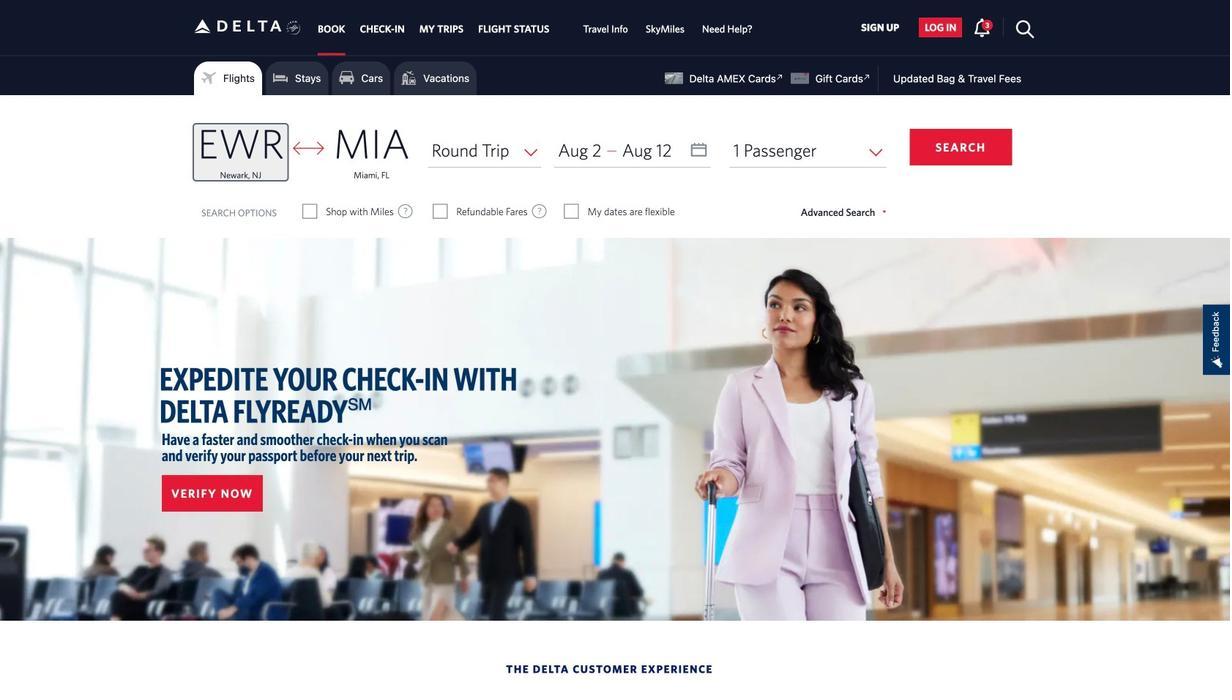 Task type: describe. For each thing, give the bounding box(es) containing it.
this link opens another site in a new window that may not follow the same accessibility policies as delta air lines. image
[[774, 70, 787, 84]]



Task type: vqa. For each thing, say whether or not it's contained in the screenshot.
Calendar expanded, use arrow keys to select date application
no



Task type: locate. For each thing, give the bounding box(es) containing it.
None field
[[428, 133, 542, 167], [730, 133, 887, 167], [428, 133, 542, 167], [730, 133, 887, 167]]

None checkbox
[[565, 204, 578, 219]]

skyteam image
[[287, 5, 301, 51]]

None text field
[[555, 133, 711, 167]]

delta air lines image
[[194, 3, 282, 49]]

tab panel
[[0, 95, 1231, 238]]

tab list
[[311, 0, 762, 55]]

None checkbox
[[303, 204, 317, 219], [434, 204, 447, 219], [303, 204, 317, 219], [434, 204, 447, 219]]



